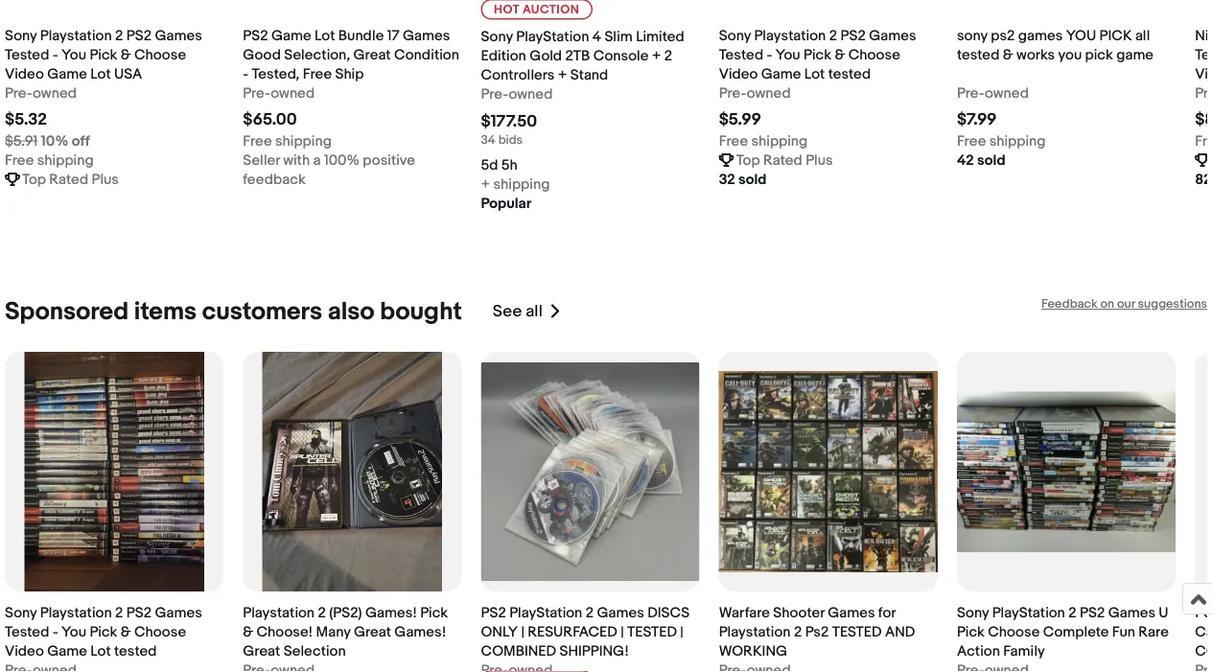Task type: locate. For each thing, give the bounding box(es) containing it.
games! right the (ps2)
[[365, 605, 417, 622]]

1 vertical spatial top
[[22, 171, 46, 189]]

0 vertical spatial +
[[652, 48, 661, 65]]

pre-owned text field for $7.99
[[957, 84, 1029, 103]]

video
[[5, 66, 44, 83], [719, 66, 758, 83], [5, 643, 44, 660]]

playstation inside sony playstation 2 ps2 games u pick choose complete fun rare action family
[[993, 605, 1066, 622]]

you
[[61, 47, 86, 64], [776, 47, 801, 64], [61, 624, 86, 641]]

shipping down 5h
[[494, 177, 550, 194]]

choose
[[134, 47, 186, 64], [849, 47, 901, 64], [134, 624, 186, 641], [988, 624, 1040, 641]]

you for $5.32
[[61, 47, 86, 64]]

0 vertical spatial top
[[737, 152, 760, 169]]

free shipping text field down 10%
[[5, 151, 94, 170]]

pre- up $5.99
[[719, 85, 747, 102]]

ps2 playstation 2 games discs only | resurfaced | tested | combined shipping! link
[[481, 352, 700, 673]]

1 horizontal spatial rated
[[764, 152, 803, 169]]

games
[[155, 27, 202, 45], [403, 27, 450, 45], [869, 27, 917, 45], [155, 605, 202, 622], [597, 605, 645, 622], [828, 605, 875, 622], [1109, 605, 1156, 622]]

1 horizontal spatial top rated plus
[[737, 152, 833, 169]]

tested
[[627, 624, 677, 641], [832, 624, 882, 641]]

fre
[[1196, 133, 1213, 150]]

for
[[879, 605, 896, 622]]

2 horizontal spatial tested
[[957, 47, 1000, 64]]

tested inside ps2 playstation 2 games discs only | resurfaced | tested | combined shipping!
[[627, 624, 677, 641]]

34 bids text field
[[481, 133, 523, 148]]

choose for sony playstation 2 ps2 games tested - you pick & choose video game lot usa pre-owned $5.32 $5.91 10% off free shipping
[[134, 47, 186, 64]]

tested
[[957, 47, 1000, 64], [829, 66, 871, 83], [114, 643, 157, 660]]

1 horizontal spatial free shipping text field
[[719, 132, 808, 151]]

1 horizontal spatial tested
[[829, 66, 871, 83]]

lot inside sony playstation 2 ps2 games tested - you pick & choose video game lot tested pre-owned $5.99 free shipping
[[805, 66, 825, 83]]

Popular text field
[[481, 195, 532, 214]]

- for sony playstation 2 ps2 games tested - you pick & choose video game lot usa pre-owned $5.32 $5.91 10% off free shipping
[[53, 47, 58, 64]]

playstation up family
[[993, 605, 1066, 622]]

tested down "for"
[[832, 624, 882, 641]]

pick for sony playstation 2 ps2 games tested - you pick & choose video game lot tested pre-owned $5.99 free shipping
[[804, 47, 832, 64]]

- for sony playstation 2 ps2 games tested - you pick & choose video game lot tested pre-owned $5.99 free shipping
[[767, 47, 773, 64]]

great down bundle
[[354, 47, 391, 64]]

great down the (ps2)
[[354, 624, 391, 641]]

you inside sony playstation 2 ps2 games tested - you pick & choose video game lot tested pre-owned $5.99 free shipping
[[776, 47, 801, 64]]

1 horizontal spatial top
[[737, 152, 760, 169]]

| up the combined in the bottom of the page
[[521, 624, 525, 641]]

tested
[[5, 47, 49, 64], [719, 47, 764, 64], [5, 624, 49, 641]]

feedback on our suggestions
[[1042, 298, 1208, 312]]

tested down discs
[[627, 624, 677, 641]]

great for playstation 2 (ps2) games! pick & choose! many great games! great selection
[[354, 624, 391, 641]]

$7.99
[[957, 110, 997, 131]]

0 horizontal spatial all
[[526, 302, 543, 322]]

free up 42
[[957, 133, 987, 150]]

console
[[594, 48, 649, 65]]

| down discs
[[681, 624, 684, 641]]

1 horizontal spatial plus
[[806, 152, 833, 169]]

0 horizontal spatial rated
[[49, 171, 88, 189]]

2 horizontal spatial pre-owned text field
[[719, 84, 791, 103]]

free up seller at the left top
[[243, 133, 272, 150]]

2 inside ps2 playstation 2 games discs only | resurfaced | tested | combined shipping!
[[586, 605, 594, 622]]

0 horizontal spatial +
[[481, 177, 490, 194]]

games! left only
[[395, 624, 446, 641]]

1 horizontal spatial all
[[1136, 27, 1151, 45]]

10%
[[41, 133, 68, 150]]

0 horizontal spatial sold
[[739, 171, 767, 189]]

1 free shipping text field from the left
[[243, 132, 332, 151]]

game
[[1117, 47, 1154, 64]]

ps2 playstation 2 games discs only | resurfaced | tested | combined shipping!
[[481, 605, 690, 660]]

game inside "sony playstation 2 ps2 games tested - you pick & choose video game lot usa pre-owned $5.32 $5.91 10% off free shipping"
[[47, 66, 87, 83]]

free
[[303, 66, 332, 83], [243, 133, 272, 150], [719, 133, 748, 150], [957, 133, 987, 150], [5, 152, 34, 169]]

choose for sony playstation 2 ps2 games tested - you pick & choose video game lot tested
[[134, 624, 186, 641]]

ps2 inside sony playstation 2 ps2 games tested - you pick & choose video game lot tested pre-owned $5.99 free shipping
[[841, 27, 866, 45]]

choose inside 'sony playstation 2 ps2 games tested - you pick & choose video game lot tested'
[[134, 624, 186, 641]]

working
[[719, 643, 788, 660]]

free inside sony playstation 2 ps2 games tested - you pick & choose video game lot tested pre-owned $5.99 free shipping
[[719, 133, 748, 150]]

(ps2)
[[329, 605, 362, 622]]

controllers
[[481, 67, 555, 85]]

0 vertical spatial top rated plus
[[737, 152, 833, 169]]

sony inside "sony playstation 2 ps2 games tested - you pick & choose video game lot usa pre-owned $5.32 $5.91 10% off free shipping"
[[5, 27, 37, 45]]

1 horizontal spatial sold
[[978, 152, 1006, 169]]

3 | from the left
[[681, 624, 684, 641]]

tested inside sony playstation 2 ps2 games tested - you pick & choose video game lot tested pre-owned $5.99 free shipping
[[719, 47, 764, 64]]

video for $5.32
[[5, 66, 44, 83]]

owned inside ps2 game lot bundle 17 games good selection, great condition - tested, free ship pre-owned $65.00 free shipping seller with a 100% positive feedback
[[271, 85, 315, 102]]

hot
[[494, 3, 520, 18]]

2 tested from the left
[[832, 624, 882, 641]]

ship
[[335, 66, 364, 83]]

0 horizontal spatial free shipping text field
[[5, 151, 94, 170]]

owned inside pre-owned $7.99 free shipping 42 sold
[[985, 85, 1029, 102]]

shipping up with
[[275, 133, 332, 150]]

tested,
[[252, 66, 300, 83]]

shipping inside sony playstation 4 slim limited edition gold 2tb console + 2 controllers + stand pre-owned $177.50 34 bids 5d 5h + shipping popular
[[494, 177, 550, 194]]

$5.32
[[5, 110, 47, 131]]

sony playstation 2 ps2 games u pick choose complete fun rare action family
[[957, 605, 1169, 660]]

0 vertical spatial rated
[[764, 152, 803, 169]]

free down $5.91
[[5, 152, 34, 169]]

pre-owned text field up $5.32
[[5, 84, 77, 103]]

sony inside 'sony playstation 2 ps2 games tested - you pick & choose video game lot tested'
[[5, 605, 37, 622]]

see all
[[493, 302, 543, 322]]

sony for $5.99
[[719, 27, 751, 45]]

$5.99
[[719, 110, 762, 131]]

ps2 inside sony playstation 2 ps2 games u pick choose complete fun rare action family
[[1080, 605, 1106, 622]]

family
[[1004, 643, 1046, 660]]

pre- down controllers
[[481, 86, 509, 104]]

pre-owned text field for $65.00
[[243, 84, 315, 103]]

0 vertical spatial all
[[1136, 27, 1151, 45]]

None text field
[[5, 661, 77, 673], [243, 661, 315, 673], [481, 661, 553, 673], [1196, 661, 1213, 673], [5, 661, 77, 673], [243, 661, 315, 673], [481, 661, 553, 673], [1196, 661, 1213, 673]]

1 horizontal spatial |
[[621, 624, 624, 641]]

lot for sony playstation 2 ps2 games tested - you pick & choose video game lot tested pre-owned $5.99 free shipping
[[805, 66, 825, 83]]

top up 32 sold text box
[[737, 152, 760, 169]]

1 horizontal spatial +
[[558, 67, 567, 85]]

$65.00 text field
[[243, 110, 297, 131]]

0 horizontal spatial |
[[521, 624, 525, 641]]

playstation for sony playstation 2 ps2 games tested - you pick & choose video game lot tested
[[40, 605, 112, 622]]

top rated plus text field up 32 sold
[[737, 151, 833, 170]]

free shipping text field down $7.99 text box on the top
[[957, 132, 1046, 151]]

sold
[[978, 152, 1006, 169], [739, 171, 767, 189]]

owned up $7.99 text box on the top
[[985, 85, 1029, 102]]

32 sold text field
[[719, 170, 767, 190]]

+ down limited
[[652, 48, 661, 65]]

& for sony playstation 2 ps2 games tested - you pick & choose video game lot tested pre-owned $5.99 free shipping
[[835, 47, 846, 64]]

pre- inside sony playstation 2 ps2 games tested - you pick & choose video game lot tested pre-owned $5.99 free shipping
[[719, 85, 747, 102]]

pre- inside ps2 game lot bundle 17 games good selection, great condition - tested, free ship pre-owned $65.00 free shipping seller with a 100% positive feedback
[[243, 85, 271, 102]]

- inside sony playstation 2 ps2 games tested - you pick & choose video game lot tested pre-owned $5.99 free shipping
[[767, 47, 773, 64]]

pre-owned text field up $7.99
[[957, 84, 1029, 103]]

1 horizontal spatial pre-owned text field
[[957, 84, 1029, 103]]

|
[[521, 624, 525, 641], [621, 624, 624, 641], [681, 624, 684, 641]]

shipping down $5.99
[[752, 133, 808, 150]]

gold
[[530, 48, 562, 65]]

owned up $5.99
[[747, 85, 791, 102]]

& inside sony ps2 games you pick all tested  & works you pick game
[[1003, 47, 1014, 64]]

pre- inside pre-owned $7.99 free shipping 42 sold
[[957, 85, 985, 102]]

ps2
[[991, 27, 1015, 45]]

sold right 42
[[978, 152, 1006, 169]]

tested inside sony playstation 2 ps2 games tested - you pick & choose video game lot tested pre-owned $5.99 free shipping
[[829, 66, 871, 83]]

pre- inside "sony playstation 2 ps2 games tested - you pick & choose video game lot usa pre-owned $5.32 $5.91 10% off free shipping"
[[5, 85, 33, 102]]

Seller with a 100% positive feedback text field
[[243, 151, 462, 190]]

usa
[[114, 66, 142, 83]]

you
[[1067, 27, 1097, 45]]

0 horizontal spatial tested
[[114, 643, 157, 660]]

2 inside playstation 2 (ps2) games! pick & choose! many great games! great selection
[[318, 605, 326, 622]]

ps2 inside 'sony playstation 2 ps2 games tested - you pick & choose video game lot tested'
[[126, 605, 152, 622]]

free down $5.99
[[719, 133, 748, 150]]

pre-owned text field down controllers
[[481, 86, 553, 105]]

Top Rated Plus text field
[[737, 151, 833, 170], [22, 170, 119, 190]]

1 horizontal spatial tested
[[832, 624, 882, 641]]

- inside "sony playstation 2 ps2 games tested - you pick & choose video game lot usa pre-owned $5.32 $5.91 10% off free shipping"
[[53, 47, 58, 64]]

pick
[[1100, 27, 1133, 45]]

video inside "sony playstation 2 ps2 games tested - you pick & choose video game lot usa pre-owned $5.32 $5.91 10% off free shipping"
[[5, 66, 44, 83]]

ps2
[[126, 27, 152, 45], [243, 27, 268, 45], [841, 27, 866, 45], [126, 605, 152, 622], [481, 605, 506, 622], [1080, 605, 1106, 622]]

0 horizontal spatial pre-owned text field
[[243, 84, 315, 103]]

playstation up gold
[[516, 29, 589, 46]]

1 vertical spatial tested
[[829, 66, 871, 83]]

shipping up 42 sold text box
[[990, 133, 1046, 150]]

plus down sony playstation 2 ps2 games tested - you pick & choose video game lot tested pre-owned $5.99 free shipping on the top right
[[806, 152, 833, 169]]

$5.32 text field
[[5, 110, 47, 131]]

+
[[652, 48, 661, 65], [558, 67, 567, 85], [481, 177, 490, 194]]

playstation for sony
[[993, 605, 1066, 622]]

bundle
[[338, 27, 384, 45]]

1 vertical spatial plus
[[92, 171, 119, 189]]

2 inside 'sony playstation 2 ps2 games tested - you pick & choose video game lot tested'
[[115, 605, 123, 622]]

pick inside sony playstation 2 ps2 games tested - you pick & choose video game lot tested pre-owned $5.99 free shipping
[[804, 47, 832, 64]]

with
[[283, 152, 310, 169]]

lot inside "sony playstation 2 ps2 games tested - you pick & choose video game lot usa pre-owned $5.32 $5.91 10% off free shipping"
[[90, 66, 111, 83]]

choose for sony playstation 2 ps2 games tested - you pick & choose video game lot tested pre-owned $5.99 free shipping
[[849, 47, 901, 64]]

you
[[1059, 47, 1082, 64]]

0 horizontal spatial top
[[22, 171, 46, 189]]

plus
[[806, 152, 833, 169], [92, 171, 119, 189]]

a
[[313, 152, 321, 169]]

free shipping text field up with
[[243, 132, 332, 151]]

bought
[[380, 298, 462, 327]]

2 inside "sony playstation 2 ps2 games tested - you pick & choose video game lot usa pre-owned $5.32 $5.91 10% off free shipping"
[[115, 27, 123, 45]]

1 horizontal spatial pre-owned text field
[[481, 86, 553, 105]]

pick inside sony playstation 2 ps2 games u pick choose complete fun rare action family
[[957, 624, 985, 641]]

owned down controllers
[[509, 86, 553, 104]]

& for sony playstation 2 ps2 games tested - you pick & choose video game lot usa pre-owned $5.32 $5.91 10% off free shipping
[[121, 47, 131, 64]]

& inside playstation 2 (ps2) games! pick & choose! many great games! great selection
[[243, 624, 253, 641]]

1 vertical spatial +
[[558, 67, 567, 85]]

plus down "sony playstation 2 ps2 games tested - you pick & choose video game lot usa pre-owned $5.32 $5.91 10% off free shipping"
[[92, 171, 119, 189]]

rated up 32 sold text box
[[764, 152, 803, 169]]

bids
[[499, 133, 523, 148]]

playstation inside warfare shooter games for playstation 2 ps2 tested and working
[[719, 624, 791, 641]]

previous price $5.91 10% off text field
[[5, 132, 90, 151]]

pick
[[90, 47, 117, 64], [804, 47, 832, 64], [420, 605, 448, 622], [90, 624, 117, 641], [957, 624, 985, 641]]

playstation inside 'sony playstation 2 ps2 games tested - you pick & choose video game lot tested'
[[40, 605, 112, 622]]

owned down tested,
[[271, 85, 315, 102]]

and
[[886, 624, 916, 641]]

Pre-owned text field
[[5, 84, 77, 103], [719, 84, 791, 103], [481, 86, 553, 105]]

all up game
[[1136, 27, 1151, 45]]

5d
[[481, 157, 498, 175]]

ps2 for sony playstation 2 ps2 games tested - you pick & choose video game lot tested pre-owned $5.99 free shipping
[[841, 27, 866, 45]]

None text field
[[719, 661, 791, 673], [957, 661, 1029, 673], [719, 661, 791, 673], [957, 661, 1029, 673]]

tested for $5.99
[[719, 47, 764, 64]]

ps2 game lot bundle 17 games good selection, great condition - tested, free ship pre-owned $65.00 free shipping seller with a 100% positive feedback
[[243, 27, 459, 189]]

tested inside "sony playstation 2 ps2 games tested - you pick & choose video game lot usa pre-owned $5.32 $5.91 10% off free shipping"
[[5, 47, 49, 64]]

pick inside "sony playstation 2 ps2 games tested - you pick & choose video game lot usa pre-owned $5.32 $5.91 10% off free shipping"
[[90, 47, 117, 64]]

action
[[957, 643, 1001, 660]]

feedback
[[1042, 298, 1098, 312]]

ps2 inside "sony playstation 2 ps2 games tested - you pick & choose video game lot usa pre-owned $5.32 $5.91 10% off free shipping"
[[126, 27, 152, 45]]

top rated plus for the right top rated plus text field
[[737, 152, 833, 169]]

selection
[[284, 643, 346, 660]]

pre-owned text field down tested,
[[243, 84, 315, 103]]

playstation up resurfaced
[[510, 605, 583, 622]]

sony
[[957, 27, 988, 45]]

Pre-owned text field
[[243, 84, 315, 103], [957, 84, 1029, 103]]

| up shipping!
[[621, 624, 624, 641]]

warfare shooter games for playstation 2 ps2 tested and working
[[719, 605, 916, 660]]

2 horizontal spatial |
[[681, 624, 684, 641]]

34
[[481, 133, 496, 148]]

choose inside sony playstation 2 ps2 games tested - you pick & choose video game lot tested pre-owned $5.99 free shipping
[[849, 47, 901, 64]]

$8 text field
[[1196, 110, 1213, 131]]

2 inside sony playstation 2 ps2 games u pick choose complete fun rare action family
[[1069, 605, 1077, 622]]

playstation inside "sony playstation 2 ps2 games tested - you pick & choose video game lot usa pre-owned $5.32 $5.91 10% off free shipping"
[[40, 27, 112, 45]]

free shipping text field down $5.99
[[719, 132, 808, 151]]

tested inside 'sony playstation 2 ps2 games tested - you pick & choose video game lot tested'
[[114, 643, 157, 660]]

top rated plus up 32 sold text box
[[737, 152, 833, 169]]

sony inside sony playstation 4 slim limited edition gold 2tb console + 2 controllers + stand pre-owned $177.50 34 bids 5d 5h + shipping popular
[[481, 29, 513, 46]]

free shipping text field for $5.99
[[719, 132, 808, 151]]

games inside 'sony playstation 2 ps2 games tested - you pick & choose video game lot tested'
[[155, 605, 202, 622]]

& inside sony playstation 2 ps2 games tested - you pick & choose video game lot tested pre-owned $5.99 free shipping
[[835, 47, 846, 64]]

sold right '32'
[[739, 171, 767, 189]]

82 text field
[[1196, 170, 1213, 190]]

pre- up $5.32
[[5, 85, 33, 102]]

& inside 'sony playstation 2 ps2 games tested - you pick & choose video game lot tested'
[[121, 624, 131, 641]]

games inside sony playstation 2 ps2 games u pick choose complete fun rare action family
[[1109, 605, 1156, 622]]

sponsored items customers also bought
[[5, 298, 462, 327]]

great inside ps2 game lot bundle 17 games good selection, great condition - tested, free ship pre-owned $65.00 free shipping seller with a 100% positive feedback
[[354, 47, 391, 64]]

top rated plus text field down off
[[22, 170, 119, 190]]

free inside "sony playstation 2 ps2 games tested - you pick & choose video game lot usa pre-owned $5.32 $5.91 10% off free shipping"
[[5, 152, 34, 169]]

shipping!
[[560, 643, 629, 660]]

pre- up $7.99
[[957, 85, 985, 102]]

ps2 inside ps2 playstation 2 games discs only | resurfaced | tested | combined shipping!
[[481, 605, 506, 622]]

1 tested from the left
[[627, 624, 677, 641]]

video for $5.99
[[719, 66, 758, 83]]

ps2 inside ps2 game lot bundle 17 games good selection, great condition - tested, free ship pre-owned $65.00 free shipping seller with a 100% positive feedback
[[243, 27, 268, 45]]

sony ps2 games you pick all tested  & works you pick game
[[957, 27, 1154, 64]]

pick inside 'sony playstation 2 ps2 games tested - you pick & choose video game lot tested'
[[90, 624, 117, 641]]

great down choose!
[[243, 643, 280, 660]]

2 pre-owned text field from the left
[[957, 84, 1029, 103]]

1 vertical spatial rated
[[49, 171, 88, 189]]

0 vertical spatial tested
[[957, 47, 1000, 64]]

$177.50 text field
[[481, 112, 537, 132]]

0 vertical spatial plus
[[806, 152, 833, 169]]

0 horizontal spatial plus
[[92, 171, 119, 189]]

1 vertical spatial top rated plus
[[22, 171, 119, 189]]

shipping
[[275, 133, 332, 150], [752, 133, 808, 150], [990, 133, 1046, 150], [37, 152, 94, 169], [494, 177, 550, 194]]

top down $5.91
[[22, 171, 46, 189]]

& inside "sony playstation 2 ps2 games tested - you pick & choose video game lot usa pre-owned $5.32 $5.91 10% off free shipping"
[[121, 47, 131, 64]]

playstation inside sony playstation 2 ps2 games tested - you pick & choose video game lot tested pre-owned $5.99 free shipping
[[755, 27, 826, 45]]

0 horizontal spatial top rated plus
[[22, 171, 119, 189]]

customers
[[202, 298, 322, 327]]

sony inside sony playstation 2 ps2 games tested - you pick & choose video game lot tested pre-owned $5.99 free shipping
[[719, 27, 751, 45]]

0 horizontal spatial tested
[[627, 624, 677, 641]]

0 horizontal spatial free shipping text field
[[243, 132, 332, 151]]

pre
[[1196, 85, 1213, 102]]

+ down "5d"
[[481, 177, 490, 194]]

2 free shipping text field from the left
[[719, 132, 808, 151]]

ps2
[[806, 624, 829, 641]]

all right see
[[526, 302, 543, 322]]

0 vertical spatial sold
[[978, 152, 1006, 169]]

pick inside playstation 2 (ps2) games! pick & choose! many great games! great selection
[[420, 605, 448, 622]]

you for $5.99
[[776, 47, 801, 64]]

pre- down tested,
[[243, 85, 271, 102]]

- inside 'sony playstation 2 ps2 games tested - you pick & choose video game lot tested'
[[53, 624, 58, 641]]

Free shipping text field
[[243, 132, 332, 151], [719, 132, 808, 151]]

shipping down 10%
[[37, 152, 94, 169]]

rated down off
[[49, 171, 88, 189]]

sony for 34
[[481, 29, 513, 46]]

1 pre-owned text field from the left
[[243, 84, 315, 103]]

top rated plus down off
[[22, 171, 119, 189]]

2tb
[[565, 48, 590, 65]]

game inside 'sony playstation 2 ps2 games tested - you pick & choose video game lot tested'
[[47, 643, 87, 660]]

playstation for sony playstation 2 ps2 games tested - you pick & choose video game lot tested pre-owned $5.99 free shipping
[[755, 27, 826, 45]]

games inside ps2 playstation 2 games discs only | resurfaced | tested | combined shipping!
[[597, 605, 645, 622]]

choose inside "sony playstation 2 ps2 games tested - you pick & choose video game lot usa pre-owned $5.32 $5.91 10% off free shipping"
[[134, 47, 186, 64]]

Free shipping text field
[[957, 132, 1046, 151], [5, 151, 94, 170]]

playstation for ps2
[[510, 605, 583, 622]]

42 sold text field
[[957, 151, 1006, 170]]

+ shipping text field
[[481, 176, 550, 195]]

0 horizontal spatial pre-owned text field
[[5, 84, 77, 103]]

owned inside sony playstation 4 slim limited edition gold 2tb console + 2 controllers + stand pre-owned $177.50 34 bids 5d 5h + shipping popular
[[509, 86, 553, 104]]

game inside sony playstation 2 ps2 games tested - you pick & choose video game lot tested pre-owned $5.99 free shipping
[[762, 66, 802, 83]]

2 vertical spatial tested
[[114, 643, 157, 660]]

playstation
[[40, 27, 112, 45], [755, 27, 826, 45], [40, 605, 112, 622], [243, 605, 315, 622], [719, 624, 791, 641]]

free inside pre-owned $7.99 free shipping 42 sold
[[957, 133, 987, 150]]

shipping inside pre-owned $7.99 free shipping 42 sold
[[990, 133, 1046, 150]]

1 vertical spatial great
[[354, 624, 391, 641]]

0 vertical spatial great
[[354, 47, 391, 64]]

playstation inside ps2 playstation 2 games discs only | resurfaced | tested | combined shipping!
[[510, 605, 583, 622]]

video inside 'sony playstation 2 ps2 games tested - you pick & choose video game lot tested'
[[5, 643, 44, 660]]

pre-owned text field up $5.99
[[719, 84, 791, 103]]

2 horizontal spatial +
[[652, 48, 661, 65]]

$5.91
[[5, 133, 38, 150]]

video inside sony playstation 2 ps2 games tested - you pick & choose video game lot tested pre-owned $5.99 free shipping
[[719, 66, 758, 83]]

top for left top rated plus text field
[[22, 171, 46, 189]]

+ down 2tb
[[558, 67, 567, 85]]

owned up $5.32
[[33, 85, 77, 102]]

2 vertical spatial great
[[243, 643, 280, 660]]

limited
[[636, 29, 685, 46]]

you inside "sony playstation 2 ps2 games tested - you pick & choose video game lot usa pre-owned $5.32 $5.91 10% off free shipping"
[[61, 47, 86, 64]]

lot inside 'sony playstation 2 ps2 games tested - you pick & choose video game lot tested'
[[90, 643, 111, 660]]

1 vertical spatial sold
[[739, 171, 767, 189]]

edition
[[481, 48, 526, 65]]



Task type: vqa. For each thing, say whether or not it's contained in the screenshot.
the topmost SOLD
yes



Task type: describe. For each thing, give the bounding box(es) containing it.
games inside "sony playstation 2 ps2 games tested - you pick & choose video game lot usa pre-owned $5.32 $5.91 10% off free shipping"
[[155, 27, 202, 45]]

feedback on our suggestions link
[[1042, 298, 1208, 312]]

- inside ps2 game lot bundle 17 games good selection, great condition - tested, free ship pre-owned $65.00 free shipping seller with a 100% positive feedback
[[243, 66, 249, 83]]

free shipping text field for $65.00
[[243, 132, 332, 151]]

rare
[[1139, 624, 1169, 641]]

warfare shooter games for playstation 2 ps2 tested and working link
[[719, 352, 938, 673]]

32
[[719, 171, 736, 189]]

pre- inside sony playstation 4 slim limited edition gold 2tb console + 2 controllers + stand pre-owned $177.50 34 bids 5d 5h + shipping popular
[[481, 86, 509, 104]]

lot for sony playstation 2 ps2 games tested - you pick & choose video game lot usa pre-owned $5.32 $5.91 10% off free shipping
[[90, 66, 111, 83]]

82 
[[1196, 171, 1213, 189]]

feedback
[[243, 171, 306, 189]]

sony playstation 2 ps2 games tested - you pick & choose video game lot tested link
[[5, 352, 224, 673]]

0 horizontal spatial top rated plus text field
[[22, 170, 119, 190]]

our
[[1118, 298, 1136, 312]]

1 | from the left
[[521, 624, 525, 641]]

0 vertical spatial games!
[[365, 605, 417, 622]]

games inside sony playstation 2 ps2 games tested - you pick & choose video game lot tested pre-owned $5.99 free shipping
[[869, 27, 917, 45]]

shipping inside sony playstation 2 ps2 games tested - you pick & choose video game lot tested pre-owned $5.99 free shipping
[[752, 133, 808, 150]]

See all text field
[[493, 302, 543, 322]]

game for sony playstation 2 ps2 games tested - you pick & choose video game lot tested
[[47, 643, 87, 660]]

on
[[1101, 298, 1115, 312]]

u
[[1159, 605, 1169, 622]]

pre-owned $7.99 free shipping 42 sold
[[957, 85, 1046, 169]]

tested inside 'sony playstation 2 ps2 games tested - you pick & choose video game lot tested'
[[5, 624, 49, 641]]

$177.50
[[481, 112, 537, 132]]

sony playstation 2 ps2 games tested - you pick & choose video game lot usa pre-owned $5.32 $5.91 10% off free shipping
[[5, 27, 202, 169]]

pick
[[1086, 47, 1114, 64]]

tested inside warfare shooter games for playstation 2 ps2 tested and working
[[832, 624, 882, 641]]

suggestions
[[1138, 298, 1208, 312]]

1 vertical spatial games!
[[395, 624, 446, 641]]

positive
[[363, 152, 415, 169]]

works
[[1017, 47, 1055, 64]]

2 inside warfare shooter games for playstation 2 ps2 tested and working
[[794, 624, 802, 641]]

great for ps2 game lot bundle 17 games good selection, great condition - tested, free ship pre-owned $65.00 free shipping seller with a 100% positive feedback
[[354, 47, 391, 64]]

2 inside sony playstation 2 ps2 games tested - you pick & choose video game lot tested pre-owned $5.99 free shipping
[[830, 27, 838, 45]]

2 vertical spatial +
[[481, 177, 490, 194]]

auction
[[523, 3, 580, 18]]

see
[[493, 302, 522, 322]]

game for sony playstation 2 ps2 games tested - you pick & choose video game lot usa pre-owned $5.32 $5.91 10% off free shipping
[[47, 66, 87, 83]]

5d 5h text field
[[481, 157, 518, 176]]

sony playstation 2 ps2 games tested - you pick & choose video game lot tested
[[5, 605, 202, 660]]

nin
[[1196, 27, 1213, 45]]

choose!
[[257, 624, 313, 641]]

free down selection,
[[303, 66, 332, 83]]

Pre text field
[[1196, 84, 1213, 103]]

tested inside sony ps2 games you pick all tested  & works you pick game
[[957, 47, 1000, 64]]

pick for sony playstation 2 ps2 games tested - you pick & choose video game lot tested
[[90, 624, 117, 641]]

2 inside sony playstation 4 slim limited edition gold 2tb console + 2 controllers + stand pre-owned $177.50 34 bids 5d 5h + shipping popular
[[665, 48, 673, 65]]

you inside 'sony playstation 2 ps2 games tested - you pick & choose video game lot tested'
[[61, 624, 86, 641]]

32 sold
[[719, 171, 767, 189]]

sony for $5.32
[[5, 27, 37, 45]]

tested for sony playstation 2 ps2 games tested - you pick & choose video game lot tested pre-owned $5.99 free shipping
[[829, 66, 871, 83]]

Fre text field
[[1196, 132, 1213, 151]]

slim
[[605, 29, 633, 46]]

rated for the right top rated plus text field
[[764, 152, 803, 169]]

42
[[957, 152, 975, 169]]

$7.99 text field
[[957, 110, 997, 131]]

1 horizontal spatial free shipping text field
[[957, 132, 1046, 151]]

discs
[[648, 605, 690, 622]]

playstation 2 (ps2) games! pick & choose! many great games! great selection link
[[243, 352, 462, 673]]

condition
[[394, 47, 459, 64]]

lot for sony playstation 2 ps2 games tested - you pick & choose video game lot tested
[[90, 643, 111, 660]]

sponsored
[[5, 298, 129, 327]]

playstation 2 (ps2) games! pick & choose! many great games! great selection
[[243, 605, 448, 660]]

rated for left top rated plus text field
[[49, 171, 88, 189]]

tested for sony playstation 2 ps2 games tested - you pick & choose video game lot tested
[[114, 643, 157, 660]]

shooter
[[774, 605, 825, 622]]

good
[[243, 47, 281, 64]]

ps link
[[1196, 352, 1213, 673]]

many
[[316, 624, 351, 641]]

- for sony playstation 2 ps2 games tested - you pick & choose video game lot tested
[[53, 624, 58, 641]]

selection,
[[284, 47, 350, 64]]

playstation inside sony playstation 4 slim limited edition gold 2tb console + 2 controllers + stand pre-owned $177.50 34 bids 5d 5h + shipping popular
[[516, 29, 589, 46]]

games inside ps2 game lot bundle 17 games good selection, great condition - tested, free ship pre-owned $65.00 free shipping seller with a 100% positive feedback
[[403, 27, 450, 45]]

top rated plus for left top rated plus text field
[[22, 171, 119, 189]]

stand
[[571, 67, 609, 85]]

82
[[1196, 171, 1212, 189]]

nin pre $8 fre
[[1196, 27, 1213, 150]]

games inside warfare shooter games for playstation 2 ps2 tested and working
[[828, 605, 875, 622]]

ps2 for sony playstation 2 ps2 games u pick choose complete fun rare action family
[[1080, 605, 1106, 622]]

top for the right top rated plus text field
[[737, 152, 760, 169]]

seller
[[243, 152, 280, 169]]

tested for $5.32
[[5, 47, 49, 64]]

only
[[481, 624, 518, 641]]

lot inside ps2 game lot bundle 17 games good selection, great condition - tested, free ship pre-owned $65.00 free shipping seller with a 100% positive feedback
[[315, 27, 335, 45]]

sony inside sony playstation 2 ps2 games u pick choose complete fun rare action family
[[957, 605, 989, 622]]

playstation for sony playstation 2 ps2 games tested - you pick & choose video game lot usa pre-owned $5.32 $5.91 10% off free shipping
[[40, 27, 112, 45]]

choose inside sony playstation 2 ps2 games u pick choose complete fun rare action family
[[988, 624, 1040, 641]]

sony playstation 2 ps2 games tested - you pick & choose video game lot tested pre-owned $5.99 free shipping
[[719, 27, 917, 150]]

game for sony playstation 2 ps2 games tested - you pick & choose video game lot tested pre-owned $5.99 free shipping
[[762, 66, 802, 83]]

$5.99 text field
[[719, 110, 762, 131]]

& for sony playstation 2 ps2 games tested - you pick & choose video game lot tested
[[121, 624, 131, 641]]

combined
[[481, 643, 557, 660]]

see all link
[[493, 298, 562, 327]]

100%
[[324, 152, 360, 169]]

ps
[[1196, 605, 1213, 660]]

all inside sony ps2 games you pick all tested  & works you pick game
[[1136, 27, 1151, 45]]

off
[[72, 133, 90, 150]]

complete
[[1044, 624, 1110, 641]]

pre-owned text field for $5.99
[[719, 84, 791, 103]]

sony playstation 2 ps2 games u pick choose complete fun rare action family link
[[957, 352, 1176, 673]]

ps2 for sony playstation 2 ps2 games tested - you pick & choose video game lot tested
[[126, 605, 152, 622]]

shipping inside ps2 game lot bundle 17 games good selection, great condition - tested, free ship pre-owned $65.00 free shipping seller with a 100% positive feedback
[[275, 133, 332, 150]]

$65.00
[[243, 110, 297, 131]]

pre-owned text field for $5.32
[[5, 84, 77, 103]]

1 vertical spatial all
[[526, 302, 543, 322]]

pick for sony playstation 2 ps2 games tested - you pick & choose video game lot usa pre-owned $5.32 $5.91 10% off free shipping
[[90, 47, 117, 64]]

sony playstation 4 slim limited edition gold 2tb console + 2 controllers + stand pre-owned $177.50 34 bids 5d 5h + shipping popular
[[481, 29, 685, 213]]

popular
[[481, 196, 532, 213]]

fun
[[1113, 624, 1136, 641]]

ps2 for sony playstation 2 ps2 games tested - you pick & choose video game lot usa pre-owned $5.32 $5.91 10% off free shipping
[[126, 27, 152, 45]]

warfare
[[719, 605, 770, 622]]

2 | from the left
[[621, 624, 624, 641]]

owned inside "sony playstation 2 ps2 games tested - you pick & choose video game lot usa pre-owned $5.32 $5.91 10% off free shipping"
[[33, 85, 77, 102]]

game inside ps2 game lot bundle 17 games good selection, great condition - tested, free ship pre-owned $65.00 free shipping seller with a 100% positive feedback
[[271, 27, 311, 45]]

5h
[[502, 157, 518, 175]]

sold inside text box
[[739, 171, 767, 189]]

shipping inside "sony playstation 2 ps2 games tested - you pick & choose video game lot usa pre-owned $5.32 $5.91 10% off free shipping"
[[37, 152, 94, 169]]

playstation inside playstation 2 (ps2) games! pick & choose! many great games! great selection
[[243, 605, 315, 622]]

17
[[387, 27, 400, 45]]

owned inside sony playstation 2 ps2 games tested - you pick & choose video game lot tested pre-owned $5.99 free shipping
[[747, 85, 791, 102]]

hot auction
[[494, 3, 580, 18]]

games
[[1019, 27, 1063, 45]]

4
[[593, 29, 602, 46]]

sold inside pre-owned $7.99 free shipping 42 sold
[[978, 152, 1006, 169]]

resurfaced
[[528, 624, 618, 641]]

1 horizontal spatial top rated plus text field
[[737, 151, 833, 170]]



